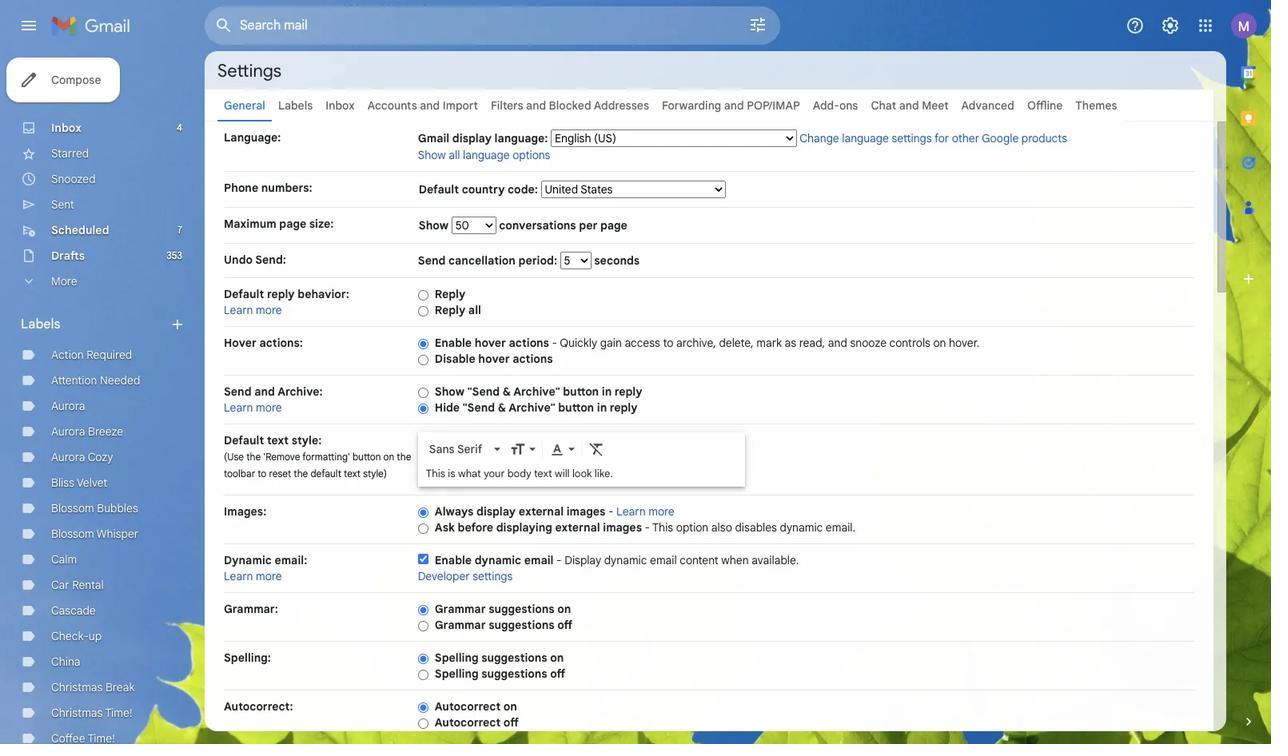 Task type: locate. For each thing, give the bounding box(es) containing it.
aurora for aurora breeze
[[51, 425, 85, 439]]

reply down gain
[[610, 401, 638, 415]]

china
[[51, 655, 80, 669]]

0 vertical spatial archive"
[[514, 385, 560, 399]]

1 horizontal spatial the
[[294, 468, 308, 480]]

on left hover.
[[934, 336, 946, 350]]

settings image
[[1161, 16, 1180, 35]]

0 vertical spatial "send
[[468, 385, 500, 399]]

christmas down the christmas break link
[[51, 706, 103, 720]]

0 vertical spatial labels
[[278, 98, 313, 113]]

size:
[[309, 217, 334, 231]]

cozy
[[88, 450, 113, 465]]

pop/imap
[[747, 98, 800, 113]]

0 vertical spatial send
[[418, 253, 446, 268]]

dynamic down ask before displaying external images - this option also disables dynamic email.
[[604, 553, 647, 568]]

spelling:
[[224, 651, 271, 665]]

0 horizontal spatial this
[[426, 467, 445, 481]]

autocorrect for autocorrect off
[[435, 716, 501, 730]]

developer
[[418, 569, 470, 584]]

inbox link up 'starred' 'link'
[[51, 121, 82, 135]]

1 vertical spatial aurora
[[51, 425, 85, 439]]

quickly
[[560, 336, 598, 350]]

language
[[842, 131, 889, 146], [463, 148, 510, 162]]

autocorrect up the "autocorrect off"
[[435, 700, 501, 714]]

to inside default text style: (use the 'remove formatting' button on the toolbar to reset the default text style)
[[258, 468, 267, 480]]

external down always display external images - learn more
[[555, 521, 600, 535]]

1 blossom from the top
[[51, 501, 94, 516]]

0 horizontal spatial language
[[463, 148, 510, 162]]

your
[[484, 467, 505, 481]]

grammar for grammar suggestions off
[[435, 618, 486, 633]]

2 blossom from the top
[[51, 527, 94, 541]]

and right the read,
[[828, 336, 848, 350]]

1 horizontal spatial this
[[653, 521, 673, 535]]

default for default text style: (use the 'remove formatting' button on the toolbar to reset the default text style)
[[224, 433, 264, 448]]

will
[[555, 467, 570, 481]]

learn more link up hover actions:
[[224, 303, 282, 317]]

starred
[[51, 146, 89, 161]]

aurora for aurora cozy
[[51, 450, 85, 465]]

0 vertical spatial &
[[503, 385, 511, 399]]

learn up 'hover'
[[224, 303, 253, 317]]

and for archive:
[[254, 385, 275, 399]]

0 horizontal spatial to
[[258, 468, 267, 480]]

1 vertical spatial language
[[463, 148, 510, 162]]

suggestions down "spelling suggestions on"
[[482, 667, 547, 681]]

0 vertical spatial christmas
[[51, 681, 103, 695]]

inbox up 'starred' 'link'
[[51, 121, 82, 135]]

send for send and archive: learn more
[[224, 385, 252, 399]]

google
[[982, 131, 1019, 146]]

0 vertical spatial display
[[452, 131, 492, 146]]

christmas break
[[51, 681, 135, 695]]

grammar down developer settings link
[[435, 602, 486, 617]]

inbox link right labels 'link' at the left top
[[326, 98, 355, 113]]

more up ask before displaying external images - this option also disables dynamic email.
[[649, 505, 675, 519]]

1 vertical spatial show
[[419, 218, 452, 233]]

reply for hide "send & archive" button in reply
[[610, 401, 638, 415]]

1 aurora from the top
[[51, 399, 85, 413]]

learn more link down dynamic
[[224, 569, 282, 584]]

0 horizontal spatial inbox
[[51, 121, 82, 135]]

2 aurora from the top
[[51, 425, 85, 439]]

2 horizontal spatial dynamic
[[780, 521, 823, 535]]

Search mail text field
[[240, 18, 704, 34]]

hover for disable
[[478, 352, 510, 366]]

- inside 'enable dynamic email - display dynamic email content when available. developer settings'
[[557, 553, 562, 568]]

christmas down china
[[51, 681, 103, 695]]

learn more link up ask before displaying external images - this option also disables dynamic email.
[[617, 505, 675, 519]]

inbox link
[[326, 98, 355, 113], [51, 121, 82, 135]]

1 vertical spatial settings
[[473, 569, 513, 584]]

0 vertical spatial images
[[567, 505, 606, 519]]

action
[[51, 348, 84, 362]]

display
[[452, 131, 492, 146], [477, 505, 516, 519]]

and for meet
[[899, 98, 919, 113]]

enable up developer
[[435, 553, 472, 568]]

2 enable from the top
[[435, 553, 472, 568]]

show down the default country code: at the top of the page
[[419, 218, 452, 233]]

1 spelling from the top
[[435, 651, 479, 665]]

external up the displaying
[[519, 505, 564, 519]]

settings
[[892, 131, 932, 146], [473, 569, 513, 584]]

advanced search options image
[[742, 9, 774, 41]]

images up 'enable dynamic email - display dynamic email content when available. developer settings'
[[603, 521, 642, 535]]

learn more link for reply
[[224, 303, 282, 317]]

remove formatting ‪(⌘\)‬ image
[[588, 442, 604, 458]]

blossom down bliss velvet link
[[51, 501, 94, 516]]

2 reply from the top
[[435, 303, 466, 317]]

enable up disable
[[435, 336, 472, 350]]

general link
[[224, 98, 265, 113]]

christmas for christmas break
[[51, 681, 103, 695]]

on down spelling suggestions off
[[504, 700, 517, 714]]

0 vertical spatial button
[[563, 385, 599, 399]]

0 vertical spatial external
[[519, 505, 564, 519]]

- left quickly
[[552, 336, 557, 350]]

labels heading
[[21, 317, 170, 333]]

labels up action
[[21, 317, 60, 333]]

hover for enable
[[475, 336, 506, 350]]

learn inside dynamic email: learn more
[[224, 569, 253, 584]]

1 vertical spatial enable
[[435, 553, 472, 568]]

1 horizontal spatial email
[[650, 553, 677, 568]]

default up (use
[[224, 433, 264, 448]]

Always display external images radio
[[418, 507, 428, 519]]

page right per
[[600, 218, 628, 233]]

Spelling suggestions on radio
[[418, 653, 428, 665]]

suggestions
[[489, 602, 555, 617], [489, 618, 555, 633], [482, 651, 547, 665], [482, 667, 547, 681]]

2 horizontal spatial text
[[534, 467, 552, 481]]

all
[[449, 148, 460, 162], [468, 303, 481, 317]]

tab list
[[1227, 51, 1271, 687]]

2 vertical spatial aurora
[[51, 450, 85, 465]]

send inside send and archive: learn more
[[224, 385, 252, 399]]

on down display
[[558, 602, 571, 617]]

general
[[224, 98, 265, 113]]

snooze
[[850, 336, 887, 350]]

labels for labels 'link' at the left top
[[278, 98, 313, 113]]

autocorrect down autocorrect on at bottom
[[435, 716, 501, 730]]

None checkbox
[[418, 554, 428, 565]]

offline
[[1027, 98, 1063, 113]]

in up remove formatting ‪(⌘\)‬ image
[[597, 401, 607, 415]]

1 vertical spatial grammar
[[435, 618, 486, 633]]

blossom up calm
[[51, 527, 94, 541]]

and inside send and archive: learn more
[[254, 385, 275, 399]]

off down "spelling suggestions on"
[[550, 667, 566, 681]]

& for hide
[[498, 401, 506, 415]]

aurora up bliss
[[51, 450, 85, 465]]

settings up grammar suggestions on
[[473, 569, 513, 584]]

text up 'remove
[[267, 433, 289, 448]]

breeze
[[88, 425, 123, 439]]

2 vertical spatial default
[[224, 433, 264, 448]]

filters
[[491, 98, 523, 113]]

0 vertical spatial in
[[602, 385, 612, 399]]

hover
[[475, 336, 506, 350], [478, 352, 510, 366]]

Hide "Send & Archive" button in reply radio
[[418, 403, 428, 415]]

1 vertical spatial inbox
[[51, 121, 82, 135]]

0 vertical spatial settings
[[892, 131, 932, 146]]

language down ons
[[842, 131, 889, 146]]

button up style)
[[353, 451, 381, 463]]

1 vertical spatial send
[[224, 385, 252, 399]]

behavior:
[[298, 287, 349, 301]]

1 vertical spatial "send
[[463, 401, 495, 415]]

1 horizontal spatial all
[[468, 303, 481, 317]]

main menu image
[[19, 16, 38, 35]]

"send down disable hover actions
[[468, 385, 500, 399]]

blossom whisper link
[[51, 527, 138, 541]]

send and archive: learn more
[[224, 385, 323, 415]]

2 vertical spatial button
[[353, 451, 381, 463]]

attention needed
[[51, 373, 140, 388]]

archive:
[[278, 385, 323, 399]]

button down 'show "send & archive" button in reply' on the bottom
[[558, 401, 594, 415]]

suggestions up spelling suggestions off
[[482, 651, 547, 665]]

all for show
[[449, 148, 460, 162]]

suggestions for grammar suggestions off
[[489, 618, 555, 633]]

settings left for
[[892, 131, 932, 146]]

reply
[[267, 287, 295, 301], [615, 385, 643, 399], [610, 401, 638, 415]]

forwarding and pop/imap link
[[662, 98, 800, 113]]

more up hover actions:
[[256, 303, 282, 317]]

hover.
[[949, 336, 980, 350]]

default down undo
[[224, 287, 264, 301]]

to left reset
[[258, 468, 267, 480]]

send up reply "radio"
[[418, 253, 446, 268]]

suggestions for spelling suggestions on
[[482, 651, 547, 665]]

2 vertical spatial reply
[[610, 401, 638, 415]]

1 vertical spatial labels
[[21, 317, 60, 333]]

off down autocorrect on at bottom
[[504, 716, 519, 730]]

send
[[418, 253, 446, 268], [224, 385, 252, 399]]

0 vertical spatial actions
[[509, 336, 549, 350]]

language:
[[224, 130, 281, 145]]

chat and meet link
[[871, 98, 949, 113]]

0 vertical spatial aurora
[[51, 399, 85, 413]]

in down gain
[[602, 385, 612, 399]]

2 grammar from the top
[[435, 618, 486, 633]]

1 horizontal spatial labels
[[278, 98, 313, 113]]

aurora down attention
[[51, 399, 85, 413]]

Reply all radio
[[418, 305, 428, 317]]

country
[[462, 182, 505, 197]]

1 vertical spatial archive"
[[509, 401, 555, 415]]

off for spelling suggestions off
[[550, 667, 566, 681]]

enable for enable dynamic email
[[435, 553, 472, 568]]

inbox right labels 'link' at the left top
[[326, 98, 355, 113]]

1 horizontal spatial settings
[[892, 131, 932, 146]]

2 vertical spatial show
[[435, 385, 465, 399]]

all down gmail
[[449, 148, 460, 162]]

0 vertical spatial off
[[558, 618, 573, 633]]

show all language options
[[418, 148, 551, 162]]

on
[[934, 336, 946, 350], [384, 451, 394, 463], [558, 602, 571, 617], [550, 651, 564, 665], [504, 700, 517, 714]]

default inside default reply behavior: learn more
[[224, 287, 264, 301]]

send cancellation period:
[[418, 253, 560, 268]]

1 vertical spatial actions
[[513, 352, 553, 366]]

1 horizontal spatial inbox
[[326, 98, 355, 113]]

chat and meet
[[871, 98, 949, 113]]

more inside send and archive: learn more
[[256, 401, 282, 415]]

images down look at left bottom
[[567, 505, 606, 519]]

aurora for aurora link at the left of page
[[51, 399, 85, 413]]

check-
[[51, 629, 89, 644]]

"send for hide
[[463, 401, 495, 415]]

dynamic left email.
[[780, 521, 823, 535]]

car rental
[[51, 578, 104, 593]]

all down cancellation
[[468, 303, 481, 317]]

button up 'hide "send & archive" button in reply'
[[563, 385, 599, 399]]

button for hide "send & archive" button in reply
[[558, 401, 594, 415]]

0 vertical spatial all
[[449, 148, 460, 162]]

default inside default text style: (use the 'remove formatting' button on the toolbar to reset the default text style)
[[224, 433, 264, 448]]

more down archive:
[[256, 401, 282, 415]]

gmail display language:
[[418, 131, 548, 146]]

available.
[[752, 553, 799, 568]]

suggestions for spelling suggestions off
[[482, 667, 547, 681]]

0 vertical spatial language
[[842, 131, 889, 146]]

email.
[[826, 521, 856, 535]]

2 spelling from the top
[[435, 667, 479, 681]]

reply down 'send:'
[[267, 287, 295, 301]]

all for reply
[[468, 303, 481, 317]]

learn more link for and
[[224, 401, 282, 415]]

cascade
[[51, 604, 96, 618]]

spelling right spelling suggestions on radio at the bottom left of page
[[435, 651, 479, 665]]

0 horizontal spatial all
[[449, 148, 460, 162]]

and left import
[[420, 98, 440, 113]]

default for default country code:
[[419, 182, 459, 197]]

language down "gmail display language:"
[[463, 148, 510, 162]]

1 vertical spatial reply
[[435, 303, 466, 317]]

check-up
[[51, 629, 102, 644]]

style)
[[363, 468, 387, 480]]

show
[[418, 148, 446, 162], [419, 218, 452, 233], [435, 385, 465, 399]]

spelling for spelling suggestions on
[[435, 651, 479, 665]]

change language settings for other google products
[[800, 131, 1068, 146]]

default text style: (use the 'remove formatting' button on the toolbar to reset the default text style)
[[224, 433, 411, 480]]

email left content
[[650, 553, 677, 568]]

1 vertical spatial blossom
[[51, 527, 94, 541]]

labels right "general"
[[278, 98, 313, 113]]

bubbles
[[97, 501, 138, 516]]

dynamic up developer settings link
[[475, 553, 522, 568]]

0 horizontal spatial send
[[224, 385, 252, 399]]

send down 'hover'
[[224, 385, 252, 399]]

1 vertical spatial default
[[224, 287, 264, 301]]

2 christmas from the top
[[51, 706, 103, 720]]

and for pop/imap
[[724, 98, 744, 113]]

time!
[[105, 706, 132, 720]]

- left option
[[645, 521, 650, 535]]

0 horizontal spatial email
[[524, 553, 554, 568]]

1 vertical spatial christmas
[[51, 706, 103, 720]]

1 vertical spatial inbox link
[[51, 121, 82, 135]]

autocorrect on
[[435, 700, 517, 714]]

- left display
[[557, 553, 562, 568]]

0 vertical spatial spelling
[[435, 651, 479, 665]]

email:
[[275, 553, 307, 568]]

0 vertical spatial default
[[419, 182, 459, 197]]

1 horizontal spatial send
[[418, 253, 446, 268]]

1 autocorrect from the top
[[435, 700, 501, 714]]

grammar right grammar suggestions off radio
[[435, 618, 486, 633]]

1 christmas from the top
[[51, 681, 103, 695]]

change
[[800, 131, 839, 146]]

1 vertical spatial hover
[[478, 352, 510, 366]]

suggestions up the grammar suggestions off
[[489, 602, 555, 617]]

show up "hide"
[[435, 385, 465, 399]]

spelling right spelling suggestions off radio
[[435, 667, 479, 681]]

0 vertical spatial this
[[426, 467, 445, 481]]

0 horizontal spatial labels
[[21, 317, 60, 333]]

grammar for grammar suggestions on
[[435, 602, 486, 617]]

0 vertical spatial show
[[418, 148, 446, 162]]

0 vertical spatial inbox
[[326, 98, 355, 113]]

1 enable from the top
[[435, 336, 472, 350]]

1 vertical spatial &
[[498, 401, 506, 415]]

default reply behavior: learn more
[[224, 287, 349, 317]]

0 vertical spatial reply
[[435, 287, 466, 301]]

grammar
[[435, 602, 486, 617], [435, 618, 486, 633]]

0 vertical spatial autocorrect
[[435, 700, 501, 714]]

text left style)
[[344, 468, 361, 480]]

and right filters
[[526, 98, 546, 113]]

when
[[722, 553, 749, 568]]

1 vertical spatial button
[[558, 401, 594, 415]]

& up 'hide "send & archive" button in reply'
[[503, 385, 511, 399]]

button for show "send & archive" button in reply
[[563, 385, 599, 399]]

read,
[[799, 336, 825, 350]]

None search field
[[205, 6, 780, 45]]

and right chat
[[899, 98, 919, 113]]

1 horizontal spatial page
[[600, 218, 628, 233]]

1 vertical spatial all
[[468, 303, 481, 317]]

spelling
[[435, 651, 479, 665], [435, 667, 479, 681]]

inbox inside labels 'navigation'
[[51, 121, 82, 135]]

off for grammar suggestions off
[[558, 618, 573, 633]]

2 autocorrect from the top
[[435, 716, 501, 730]]

on inside default text style: (use the 'remove formatting' button on the toolbar to reset the default text style)
[[384, 451, 394, 463]]

1 vertical spatial spelling
[[435, 667, 479, 681]]

1 vertical spatial to
[[258, 468, 267, 480]]

2 vertical spatial off
[[504, 716, 519, 730]]

0 vertical spatial blossom
[[51, 501, 94, 516]]

seconds
[[591, 253, 640, 268]]

display up before
[[477, 505, 516, 519]]

Autocorrect off radio
[[418, 718, 428, 730]]

learn
[[224, 303, 253, 317], [224, 401, 253, 415], [617, 505, 646, 519], [224, 569, 253, 584]]

show down gmail
[[418, 148, 446, 162]]

and left archive:
[[254, 385, 275, 399]]

0 horizontal spatial dynamic
[[475, 553, 522, 568]]

is
[[448, 467, 456, 481]]

autocorrect:
[[224, 700, 293, 714]]

to right access
[[663, 336, 674, 350]]

1 vertical spatial autocorrect
[[435, 716, 501, 730]]

enable inside 'enable dynamic email - display dynamic email content when available. developer settings'
[[435, 553, 472, 568]]

hover right disable
[[478, 352, 510, 366]]

other
[[952, 131, 980, 146]]

1 vertical spatial reply
[[615, 385, 643, 399]]

in
[[602, 385, 612, 399], [597, 401, 607, 415]]

353
[[167, 249, 182, 261]]

gmail
[[418, 131, 450, 146]]

learn down dynamic
[[224, 569, 253, 584]]

scheduled
[[51, 223, 109, 238]]

3 aurora from the top
[[51, 450, 85, 465]]

this left option
[[653, 521, 673, 535]]

external
[[519, 505, 564, 519], [555, 521, 600, 535]]

0 horizontal spatial settings
[[473, 569, 513, 584]]

default left country
[[419, 182, 459, 197]]

hover up disable hover actions
[[475, 336, 506, 350]]

0 vertical spatial grammar
[[435, 602, 486, 617]]

0 vertical spatial reply
[[267, 287, 295, 301]]

page left size:
[[279, 217, 306, 231]]

learn up (use
[[224, 401, 253, 415]]

1 grammar from the top
[[435, 602, 486, 617]]

email down the displaying
[[524, 553, 554, 568]]

"send right "hide"
[[463, 401, 495, 415]]

1 vertical spatial in
[[597, 401, 607, 415]]

0 vertical spatial hover
[[475, 336, 506, 350]]

1 vertical spatial off
[[550, 667, 566, 681]]

archive" up 'hide "send & archive" button in reply'
[[514, 385, 560, 399]]

labels inside 'navigation'
[[21, 317, 60, 333]]

learn more link down archive:
[[224, 401, 282, 415]]

display up show all language options link
[[452, 131, 492, 146]]

aurora cozy
[[51, 450, 113, 465]]

and left pop/imap
[[724, 98, 744, 113]]

more
[[51, 274, 77, 289]]

show for show all language options
[[418, 148, 446, 162]]

suggestions down grammar suggestions on
[[489, 618, 555, 633]]

more down dynamic
[[256, 569, 282, 584]]

actions up 'show "send & archive" button in reply' on the bottom
[[513, 352, 553, 366]]

0 vertical spatial to
[[663, 336, 674, 350]]

1 vertical spatial display
[[477, 505, 516, 519]]

images:
[[224, 505, 267, 519]]

1 horizontal spatial inbox link
[[326, 98, 355, 113]]

1 reply from the top
[[435, 287, 466, 301]]

1 horizontal spatial to
[[663, 336, 674, 350]]

Disable hover actions radio
[[418, 354, 428, 366]]

& for show
[[503, 385, 511, 399]]

0 vertical spatial enable
[[435, 336, 472, 350]]

off down grammar suggestions on
[[558, 618, 573, 633]]

ask
[[435, 521, 455, 535]]

actions up disable hover actions
[[509, 336, 549, 350]]



Task type: describe. For each thing, give the bounding box(es) containing it.
break
[[106, 681, 135, 695]]

send for send cancellation period:
[[418, 253, 446, 268]]

starred link
[[51, 146, 89, 161]]

car
[[51, 578, 69, 593]]

reply for reply
[[435, 287, 466, 301]]

this is what your body text will look like.
[[426, 467, 613, 481]]

disable
[[435, 352, 476, 366]]

style:
[[292, 433, 322, 448]]

reply all
[[435, 303, 481, 317]]

and for import
[[420, 98, 440, 113]]

2 horizontal spatial the
[[397, 451, 411, 463]]

'remove
[[263, 451, 300, 463]]

per
[[579, 218, 598, 233]]

1 horizontal spatial text
[[344, 468, 361, 480]]

mark
[[757, 336, 782, 350]]

Grammar suggestions on radio
[[418, 604, 428, 616]]

accounts
[[368, 98, 417, 113]]

what
[[458, 467, 481, 481]]

"send for show
[[468, 385, 500, 399]]

0 vertical spatial inbox link
[[326, 98, 355, 113]]

as
[[785, 336, 797, 350]]

display for gmail
[[452, 131, 492, 146]]

Autocorrect on radio
[[418, 702, 428, 714]]

learn more link for email:
[[224, 569, 282, 584]]

Enable hover actions radio
[[418, 338, 428, 350]]

settings inside 'enable dynamic email - display dynamic email content when available. developer settings'
[[473, 569, 513, 584]]

drafts link
[[51, 249, 85, 263]]

aurora cozy link
[[51, 450, 113, 465]]

sent link
[[51, 198, 74, 212]]

reply for show "send & archive" button in reply
[[615, 385, 643, 399]]

actions for disable
[[513, 352, 553, 366]]

display
[[565, 553, 601, 568]]

button inside default text style: (use the 'remove formatting' button on the toolbar to reset the default text style)
[[353, 451, 381, 463]]

conversations
[[499, 218, 576, 233]]

1 vertical spatial external
[[555, 521, 600, 535]]

Spelling suggestions off radio
[[418, 669, 428, 681]]

0 horizontal spatial inbox link
[[51, 121, 82, 135]]

add-ons
[[813, 98, 858, 113]]

2 email from the left
[[650, 553, 677, 568]]

learn inside send and archive: learn more
[[224, 401, 253, 415]]

in for hide "send & archive" button in reply
[[597, 401, 607, 415]]

options
[[513, 148, 551, 162]]

numbers:
[[261, 181, 312, 195]]

controls
[[890, 336, 931, 350]]

action required
[[51, 348, 132, 362]]

delete,
[[719, 336, 754, 350]]

Reply radio
[[418, 289, 428, 301]]

more inside dynamic email: learn more
[[256, 569, 282, 584]]

always
[[435, 505, 474, 519]]

blossom whisper
[[51, 527, 138, 541]]

content
[[680, 553, 719, 568]]

actions for enable
[[509, 336, 549, 350]]

christmas for christmas time!
[[51, 706, 103, 720]]

cancellation
[[449, 253, 516, 268]]

developer settings link
[[418, 569, 513, 584]]

Show "Send & Archive" button in reply radio
[[418, 387, 428, 399]]

phone
[[224, 181, 258, 195]]

spelling suggestions off
[[435, 667, 566, 681]]

hide "send & archive" button in reply
[[435, 401, 638, 415]]

0 horizontal spatial text
[[267, 433, 289, 448]]

more button
[[0, 269, 192, 294]]

attention needed link
[[51, 373, 140, 388]]

default
[[311, 468, 341, 480]]

show for show "send & archive" button in reply
[[435, 385, 465, 399]]

suggestions for grammar suggestions on
[[489, 602, 555, 617]]

forwarding and pop/imap
[[662, 98, 800, 113]]

import
[[443, 98, 478, 113]]

themes link
[[1076, 98, 1118, 113]]

enable for enable hover actions
[[435, 336, 472, 350]]

labels for labels "heading"
[[21, 317, 60, 333]]

whisper
[[97, 527, 138, 541]]

access
[[625, 336, 660, 350]]

1 horizontal spatial language
[[842, 131, 889, 146]]

toolbar
[[224, 468, 255, 480]]

reset
[[269, 468, 291, 480]]

christmas break link
[[51, 681, 135, 695]]

chat
[[871, 98, 896, 113]]

drafts
[[51, 249, 85, 263]]

filters and blocked addresses link
[[491, 98, 649, 113]]

labels navigation
[[0, 51, 205, 744]]

add-
[[813, 98, 840, 113]]

period:
[[519, 253, 557, 268]]

aurora breeze
[[51, 425, 123, 439]]

enable dynamic email - display dynamic email content when available. developer settings
[[418, 553, 799, 584]]

show all language options link
[[418, 148, 551, 162]]

blossom bubbles
[[51, 501, 138, 516]]

1 vertical spatial images
[[603, 521, 642, 535]]

products
[[1022, 131, 1068, 146]]

car rental link
[[51, 578, 104, 593]]

default for default reply behavior: learn more
[[224, 287, 264, 301]]

christmas time! link
[[51, 706, 132, 720]]

gmail image
[[51, 10, 138, 42]]

1 horizontal spatial dynamic
[[604, 553, 647, 568]]

calm link
[[51, 553, 77, 567]]

bliss
[[51, 476, 74, 490]]

archive" for hide
[[509, 401, 555, 415]]

archive" for show
[[514, 385, 560, 399]]

learn up ask before displaying external images - this option also disables dynamic email.
[[617, 505, 646, 519]]

needed
[[100, 373, 140, 388]]

- up ask before displaying external images - this option also disables dynamic email.
[[609, 505, 614, 519]]

advanced link
[[962, 98, 1015, 113]]

display for always
[[477, 505, 516, 519]]

support image
[[1126, 16, 1145, 35]]

spelling for spelling suggestions off
[[435, 667, 479, 681]]

dynamic
[[224, 553, 272, 568]]

0 horizontal spatial the
[[246, 451, 261, 463]]

show for show
[[419, 218, 452, 233]]

required
[[87, 348, 132, 362]]

reply for reply all
[[435, 303, 466, 317]]

Ask before displaying external images radio
[[418, 523, 428, 535]]

china link
[[51, 655, 80, 669]]

1 email from the left
[[524, 553, 554, 568]]

more inside default reply behavior: learn more
[[256, 303, 282, 317]]

learn inside default reply behavior: learn more
[[224, 303, 253, 317]]

ask before displaying external images - this option also disables dynamic email.
[[435, 521, 856, 535]]

dynamic email: learn more
[[224, 553, 307, 584]]

and for blocked
[[526, 98, 546, 113]]

autocorrect for autocorrect on
[[435, 700, 501, 714]]

accounts and import
[[368, 98, 478, 113]]

cascade link
[[51, 604, 96, 618]]

search mail image
[[210, 11, 238, 40]]

bliss velvet
[[51, 476, 107, 490]]

on up spelling suggestions off
[[550, 651, 564, 665]]

in for show "send & archive" button in reply
[[602, 385, 612, 399]]

enable hover actions - quickly gain access to archive, delete, mark as read, and snooze controls on hover.
[[435, 336, 980, 350]]

blossom for blossom whisper
[[51, 527, 94, 541]]

offline link
[[1027, 98, 1063, 113]]

blocked
[[549, 98, 591, 113]]

language:
[[495, 131, 548, 146]]

hide
[[435, 401, 460, 415]]

blossom for blossom bubbles
[[51, 501, 94, 516]]

gain
[[600, 336, 622, 350]]

Grammar suggestions off radio
[[418, 620, 428, 632]]

grammar:
[[224, 602, 278, 617]]

for
[[935, 131, 949, 146]]

attention
[[51, 373, 97, 388]]

option
[[676, 521, 709, 535]]

7
[[177, 224, 182, 236]]

1 vertical spatial this
[[653, 521, 673, 535]]

0 horizontal spatial page
[[279, 217, 306, 231]]

action required link
[[51, 348, 132, 362]]

grammar suggestions off
[[435, 618, 573, 633]]

reply inside default reply behavior: learn more
[[267, 287, 295, 301]]



Task type: vqa. For each thing, say whether or not it's contained in the screenshot.
the US for Prepare
no



